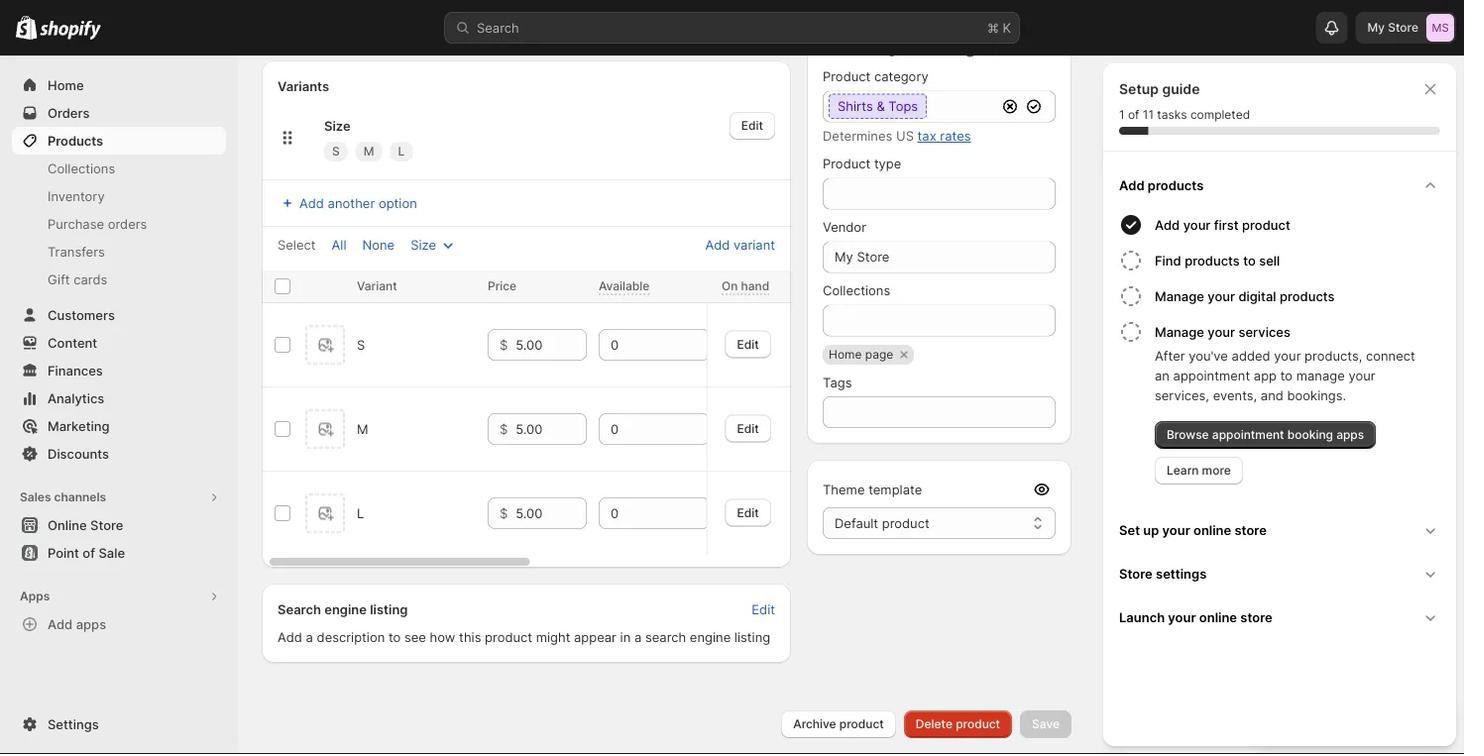 Task type: vqa. For each thing, say whether or not it's contained in the screenshot.
Search products text field
no



Task type: locate. For each thing, give the bounding box(es) containing it.
apps button
[[12, 583, 226, 611]]

product right archive
[[840, 717, 884, 732]]

0 vertical spatial listing
[[370, 602, 408, 617]]

product right this
[[485, 630, 532, 645]]

⌘
[[988, 20, 999, 35]]

appear
[[574, 630, 617, 645]]

1 horizontal spatial apps
[[1337, 428, 1365, 442]]

gift cards
[[48, 272, 107, 287]]

1 horizontal spatial s
[[357, 337, 365, 353]]

shopify image
[[16, 15, 37, 39], [40, 20, 101, 40]]

add for add variant
[[705, 237, 730, 252]]

1 vertical spatial appointment
[[1212, 428, 1285, 442]]

$ text field for m
[[516, 413, 587, 445]]

2 vertical spatial products
[[1280, 289, 1335, 304]]

0 vertical spatial size
[[324, 118, 351, 133]]

0 horizontal spatial home
[[48, 77, 84, 93]]

1 horizontal spatial shopify image
[[40, 20, 101, 40]]

of inside point of sale link
[[83, 545, 95, 561]]

listing down edit button
[[735, 630, 771, 645]]

tasks
[[1157, 108, 1187, 122]]

store up sale
[[90, 518, 123, 533]]

products up manage your services button
[[1280, 289, 1335, 304]]

add down search engine listing
[[278, 630, 302, 645]]

add inside add your first product button
[[1155, 217, 1180, 233]]

1 options element from the top
[[357, 337, 365, 353]]

this
[[459, 630, 481, 645]]

apps inside button
[[76, 617, 106, 632]]

0 vertical spatial of
[[1128, 108, 1140, 122]]

product for product type
[[823, 156, 871, 172]]

0 horizontal spatial a
[[306, 630, 313, 645]]

products
[[48, 133, 103, 148]]

might
[[536, 630, 571, 645]]

store
[[1235, 523, 1267, 538], [1241, 610, 1273, 625]]

add left variant
[[705, 237, 730, 252]]

product up product category
[[823, 41, 872, 57]]

product right delete
[[956, 717, 1001, 732]]

1 vertical spatial l
[[357, 506, 364, 521]]

online store button
[[0, 512, 238, 539]]

l up search engine listing
[[357, 506, 364, 521]]

discounts
[[48, 446, 109, 462]]

$ text field
[[516, 329, 587, 361], [516, 413, 587, 445], [516, 498, 587, 529]]

2 vertical spatial options element
[[357, 506, 364, 521]]

1 vertical spatial store
[[90, 518, 123, 533]]

1 horizontal spatial to
[[1244, 253, 1256, 268]]

None number field
[[599, 329, 680, 361], [599, 413, 680, 445], [599, 498, 680, 529], [599, 329, 680, 361], [599, 413, 680, 445], [599, 498, 680, 529]]

1 horizontal spatial search
[[477, 20, 519, 35]]

0 vertical spatial manage
[[1155, 289, 1205, 304]]

2 horizontal spatial to
[[1281, 368, 1293, 383]]

add for add another option
[[299, 195, 324, 211]]

1 vertical spatial manage
[[1155, 324, 1205, 340]]

2 options element from the top
[[357, 421, 368, 437]]

1 $ text field from the top
[[516, 329, 587, 361]]

online
[[48, 518, 87, 533]]

options element
[[357, 337, 365, 353], [357, 421, 368, 437], [357, 506, 364, 521]]

0 vertical spatial store
[[1235, 523, 1267, 538]]

1 horizontal spatial l
[[398, 144, 405, 159]]

home up orders
[[48, 77, 84, 93]]

apps down 'apps' button on the left bottom of the page
[[76, 617, 106, 632]]

add for add a description to see how this product might appear in a search engine listing
[[278, 630, 302, 645]]

gift cards link
[[12, 266, 226, 294]]

2 vertical spatial $
[[500, 506, 508, 521]]

add inside add apps button
[[48, 617, 73, 632]]

1 vertical spatial to
[[1281, 368, 1293, 383]]

2 $ text field from the top
[[516, 413, 587, 445]]

product for product organization
[[823, 41, 872, 57]]

product for default product
[[882, 516, 930, 531]]

2 vertical spatial product
[[823, 156, 871, 172]]

2 vertical spatial to
[[389, 630, 401, 645]]

select
[[278, 237, 316, 252]]

add
[[1119, 177, 1145, 193], [299, 195, 324, 211], [1155, 217, 1180, 233], [705, 237, 730, 252], [48, 617, 73, 632], [278, 630, 302, 645]]

add apps button
[[12, 611, 226, 639]]

home
[[48, 77, 84, 93], [829, 348, 862, 362]]

point of sale link
[[12, 539, 226, 567]]

manage up 'after'
[[1155, 324, 1205, 340]]

manage inside 'button'
[[1155, 289, 1205, 304]]

1 vertical spatial listing
[[735, 630, 771, 645]]

online up settings
[[1194, 523, 1232, 538]]

customers link
[[12, 301, 226, 329]]

app
[[1254, 368, 1277, 383]]

1 horizontal spatial store
[[1119, 566, 1153, 582]]

1
[[1119, 108, 1125, 122]]

0 vertical spatial product
[[823, 41, 872, 57]]

organization
[[875, 41, 953, 57]]

s down "variant"
[[357, 337, 365, 353]]

edit for l
[[738, 505, 760, 520]]

Collections text field
[[823, 305, 1056, 337]]

s up add another option button
[[332, 144, 340, 159]]

1 horizontal spatial listing
[[735, 630, 771, 645]]

0 vertical spatial store
[[1388, 20, 1419, 35]]

add another option
[[299, 195, 417, 211]]

1 $ from the top
[[500, 337, 508, 353]]

manage inside button
[[1155, 324, 1205, 340]]

product
[[1243, 217, 1291, 233], [882, 516, 930, 531], [485, 630, 532, 645], [840, 717, 884, 732], [956, 717, 1001, 732]]

engine
[[324, 602, 367, 617], [690, 630, 731, 645]]

2 vertical spatial edit link
[[726, 499, 771, 527]]

0 vertical spatial to
[[1244, 253, 1256, 268]]

learn
[[1167, 464, 1199, 478]]

products for add
[[1148, 177, 1204, 193]]

manage your digital products button
[[1155, 279, 1449, 314]]

point
[[48, 545, 79, 561]]

of for 11
[[1128, 108, 1140, 122]]

add for add products
[[1119, 177, 1145, 193]]

product
[[823, 41, 872, 57], [823, 69, 871, 84], [823, 156, 871, 172]]

delete
[[916, 717, 953, 732]]

1 vertical spatial edit link
[[726, 415, 771, 442]]

content link
[[12, 329, 226, 357]]

options element containing s
[[357, 337, 365, 353]]

0 horizontal spatial collections
[[48, 161, 115, 176]]

3 $ from the top
[[500, 506, 508, 521]]

0 horizontal spatial of
[[83, 545, 95, 561]]

options element containing l
[[357, 506, 364, 521]]

store right the my
[[1388, 20, 1419, 35]]

1 horizontal spatial engine
[[690, 630, 731, 645]]

store down store settings button at the bottom
[[1241, 610, 1273, 625]]

0 vertical spatial home
[[48, 77, 84, 93]]

size right none
[[411, 237, 436, 252]]

1 product from the top
[[823, 41, 872, 57]]

add down the apps
[[48, 617, 73, 632]]

2 horizontal spatial store
[[1388, 20, 1419, 35]]

0 vertical spatial s
[[332, 144, 340, 159]]

1 vertical spatial $ text field
[[516, 413, 587, 445]]

2 vertical spatial store
[[1119, 566, 1153, 582]]

l up option
[[398, 144, 405, 159]]

learn more link
[[1155, 457, 1243, 485]]

appointment down you've
[[1174, 368, 1251, 383]]

determines us tax rates
[[823, 128, 971, 144]]

home up tags
[[829, 348, 862, 362]]

1 vertical spatial home
[[829, 348, 862, 362]]

add inside add variant button
[[705, 237, 730, 252]]

3 product from the top
[[823, 156, 871, 172]]

1 vertical spatial s
[[357, 337, 365, 353]]

0 vertical spatial engine
[[324, 602, 367, 617]]

0 vertical spatial options element
[[357, 337, 365, 353]]

products inside 'button'
[[1280, 289, 1335, 304]]

0 vertical spatial online
[[1194, 523, 1232, 538]]

orders
[[108, 216, 147, 232]]

size down variants
[[324, 118, 351, 133]]

in
[[620, 630, 631, 645]]

0 horizontal spatial search
[[278, 602, 321, 617]]

1 vertical spatial online
[[1200, 610, 1238, 625]]

3 options element from the top
[[357, 506, 364, 521]]

store up the launch at the bottom right of the page
[[1119, 566, 1153, 582]]

your up you've
[[1208, 324, 1236, 340]]

template
[[869, 482, 922, 497]]

0 vertical spatial m
[[364, 144, 374, 159]]

online store
[[48, 518, 123, 533]]

services,
[[1155, 388, 1210, 403]]

add down 1
[[1119, 177, 1145, 193]]

inventory
[[48, 188, 105, 204]]

1 vertical spatial apps
[[76, 617, 106, 632]]

0 vertical spatial products
[[1148, 177, 1204, 193]]

1 horizontal spatial home
[[829, 348, 862, 362]]

3 edit link from the top
[[726, 499, 771, 527]]

product down template
[[882, 516, 930, 531]]

add left the another
[[299, 195, 324, 211]]

engine up description
[[324, 602, 367, 617]]

manage down "find"
[[1155, 289, 1205, 304]]

1 vertical spatial engine
[[690, 630, 731, 645]]

to right app
[[1281, 368, 1293, 383]]

1 horizontal spatial size
[[411, 237, 436, 252]]

1 vertical spatial of
[[83, 545, 95, 561]]

options element containing m
[[357, 421, 368, 437]]

0 vertical spatial collections
[[48, 161, 115, 176]]

another
[[328, 195, 375, 211]]

1 horizontal spatial a
[[635, 630, 642, 645]]

1 vertical spatial size
[[411, 237, 436, 252]]

edit inside edit button
[[752, 602, 775, 617]]

to left 'sell'
[[1244, 253, 1256, 268]]

inventory link
[[12, 182, 226, 210]]

channels
[[54, 490, 106, 505]]

add for add your first product
[[1155, 217, 1180, 233]]

set up your online store
[[1119, 523, 1267, 538]]

delete product button
[[904, 711, 1012, 739]]

description
[[317, 630, 385, 645]]

listing
[[370, 602, 408, 617], [735, 630, 771, 645]]

gift
[[48, 272, 70, 287]]

0 vertical spatial $ text field
[[516, 329, 587, 361]]

0 vertical spatial appointment
[[1174, 368, 1251, 383]]

Vendor text field
[[823, 241, 1056, 273]]

size
[[324, 118, 351, 133], [411, 237, 436, 252]]

11
[[1143, 108, 1154, 122]]

edit for s
[[738, 337, 760, 351]]

products
[[1148, 177, 1204, 193], [1185, 253, 1240, 268], [1280, 289, 1335, 304]]

0 horizontal spatial apps
[[76, 617, 106, 632]]

variants
[[278, 78, 329, 94]]

2 a from the left
[[635, 630, 642, 645]]

1 horizontal spatial collections
[[823, 283, 891, 298]]

browse
[[1167, 428, 1209, 442]]

1 vertical spatial search
[[278, 602, 321, 617]]

1 vertical spatial store
[[1241, 610, 1273, 625]]

2 $ from the top
[[500, 421, 508, 437]]

collections
[[48, 161, 115, 176], [823, 283, 891, 298]]

edit for m
[[738, 421, 760, 436]]

1 vertical spatial products
[[1185, 253, 1240, 268]]

product down determines
[[823, 156, 871, 172]]

type
[[874, 156, 902, 172]]

apps right booking on the right bottom of page
[[1337, 428, 1365, 442]]

1 vertical spatial $
[[500, 421, 508, 437]]

to left see
[[389, 630, 401, 645]]

2 vertical spatial $ text field
[[516, 498, 587, 529]]

available
[[599, 279, 650, 294]]

add variant
[[705, 237, 775, 252]]

online down settings
[[1200, 610, 1238, 625]]

m
[[364, 144, 374, 159], [357, 421, 368, 437]]

analytics link
[[12, 385, 226, 412]]

1 vertical spatial options element
[[357, 421, 368, 437]]

add inside add another option button
[[299, 195, 324, 211]]

2 edit link from the top
[[726, 415, 771, 442]]

2 product from the top
[[823, 69, 871, 84]]

of left sale
[[83, 545, 95, 561]]

listing up see
[[370, 602, 408, 617]]

add inside add products button
[[1119, 177, 1145, 193]]

sale
[[99, 545, 125, 561]]

store for online store
[[90, 518, 123, 533]]

appointment
[[1174, 368, 1251, 383], [1212, 428, 1285, 442]]

0 vertical spatial apps
[[1337, 428, 1365, 442]]

engine right search
[[690, 630, 731, 645]]

3 $ text field from the top
[[516, 498, 587, 529]]

mark manage your digital products as done image
[[1119, 285, 1143, 308]]

store inside button
[[1241, 610, 1273, 625]]

a
[[306, 630, 313, 645], [635, 630, 642, 645]]

finances link
[[12, 357, 226, 385]]

options element for s's edit "link"
[[357, 337, 365, 353]]

my store image
[[1427, 14, 1455, 42]]

product down product organization
[[823, 69, 871, 84]]

product up 'sell'
[[1243, 217, 1291, 233]]

1 manage from the top
[[1155, 289, 1205, 304]]

0 vertical spatial edit link
[[726, 330, 771, 358]]

1 edit link from the top
[[726, 330, 771, 358]]

1 vertical spatial product
[[823, 69, 871, 84]]

appointment down events,
[[1212, 428, 1285, 442]]

edit inside edit dropdown button
[[741, 118, 764, 133]]

products down add your first product
[[1185, 253, 1240, 268]]

manage your services button
[[1155, 314, 1449, 346]]

manage
[[1297, 368, 1345, 383]]

home for home
[[48, 77, 84, 93]]

products link
[[12, 127, 226, 155]]

add for add apps
[[48, 617, 73, 632]]

0 horizontal spatial store
[[90, 518, 123, 533]]

store up store settings button at the bottom
[[1235, 523, 1267, 538]]

of right 1
[[1128, 108, 1140, 122]]

1 horizontal spatial of
[[1128, 108, 1140, 122]]

manage
[[1155, 289, 1205, 304], [1155, 324, 1205, 340]]

manage your services
[[1155, 324, 1291, 340]]

store inside 'link'
[[90, 518, 123, 533]]

after
[[1155, 348, 1185, 363]]

0 horizontal spatial engine
[[324, 602, 367, 617]]

appointment inside after you've added your products, connect an appointment app to manage your services, events, and bookings.
[[1174, 368, 1251, 383]]

collections up home page
[[823, 283, 891, 298]]

online inside launch your online store button
[[1200, 610, 1238, 625]]

collections up the inventory
[[48, 161, 115, 176]]

cards
[[74, 272, 107, 287]]

product for archive product
[[840, 717, 884, 732]]

products up add your first product
[[1148, 177, 1204, 193]]

add up "find"
[[1155, 217, 1180, 233]]

of inside setup guide dialog
[[1128, 108, 1140, 122]]

0 vertical spatial l
[[398, 144, 405, 159]]

0 horizontal spatial s
[[332, 144, 340, 159]]

marketing link
[[12, 412, 226, 440]]

0 vertical spatial search
[[477, 20, 519, 35]]

1 a from the left
[[306, 630, 313, 645]]

a left description
[[306, 630, 313, 645]]

0 vertical spatial $
[[500, 337, 508, 353]]

a right 'in'
[[635, 630, 642, 645]]

2 manage from the top
[[1155, 324, 1205, 340]]

your down products,
[[1349, 368, 1376, 383]]

find
[[1155, 253, 1182, 268]]

home page link
[[829, 345, 894, 365]]

1 vertical spatial collections
[[823, 283, 891, 298]]

product inside setup guide dialog
[[1243, 217, 1291, 233]]



Task type: describe. For each thing, give the bounding box(es) containing it.
my
[[1368, 20, 1385, 35]]

options element for edit "link" associated with l
[[357, 506, 364, 521]]

search
[[645, 630, 686, 645]]

settings link
[[12, 711, 226, 739]]

0 horizontal spatial shopify image
[[16, 15, 37, 39]]

home link
[[12, 71, 226, 99]]

edit button
[[730, 112, 775, 140]]

vendor
[[823, 220, 867, 235]]

$ for m
[[500, 421, 508, 437]]

point of sale
[[48, 545, 125, 561]]

transfers link
[[12, 238, 226, 266]]

size button
[[399, 231, 470, 259]]

mark manage your services as done image
[[1119, 320, 1143, 344]]

completed
[[1191, 108, 1250, 122]]

product category
[[823, 69, 929, 84]]

0 horizontal spatial to
[[389, 630, 401, 645]]

all button
[[320, 231, 358, 259]]

page
[[865, 348, 894, 362]]

store inside button
[[1119, 566, 1153, 582]]

edit link for l
[[726, 499, 771, 527]]

edit link for m
[[726, 415, 771, 442]]

tags
[[823, 375, 852, 390]]

option
[[379, 195, 417, 211]]

setup guide dialog
[[1104, 63, 1457, 747]]

Tags text field
[[823, 397, 1056, 428]]

browse appointment booking apps
[[1167, 428, 1365, 442]]

orders link
[[12, 99, 226, 127]]

manage your digital products
[[1155, 289, 1335, 304]]

k
[[1003, 20, 1011, 35]]

find products to sell button
[[1155, 243, 1449, 279]]

content
[[48, 335, 97, 351]]

apps inside manage your services element
[[1337, 428, 1365, 442]]

your right up
[[1163, 523, 1191, 538]]

add variant button
[[694, 228, 787, 262]]

your up manage your services
[[1208, 289, 1236, 304]]

0 horizontal spatial size
[[324, 118, 351, 133]]

orders
[[48, 105, 90, 120]]

products for find
[[1185, 253, 1240, 268]]

hand
[[741, 279, 770, 294]]

manage for manage your digital products
[[1155, 289, 1205, 304]]

online store link
[[12, 512, 226, 539]]

add products button
[[1112, 164, 1449, 207]]

add apps
[[48, 617, 106, 632]]

setup guide
[[1119, 81, 1200, 98]]

finances
[[48, 363, 103, 378]]

add a description to see how this product might appear in a search engine listing
[[278, 630, 771, 645]]

settings
[[1156, 566, 1207, 582]]

launch your online store
[[1119, 610, 1273, 625]]

0 horizontal spatial l
[[357, 506, 364, 521]]

mark find products to sell as done image
[[1119, 249, 1143, 273]]

options element for m edit "link"
[[357, 421, 368, 437]]

product type
[[823, 156, 902, 172]]

discounts link
[[12, 440, 226, 468]]

find products to sell
[[1155, 253, 1280, 268]]

archive product
[[793, 717, 884, 732]]

sales channels button
[[12, 484, 226, 512]]

booking
[[1288, 428, 1334, 442]]

manage for manage your services
[[1155, 324, 1205, 340]]

purchase
[[48, 216, 104, 232]]

and
[[1261, 388, 1284, 403]]

apps
[[20, 589, 50, 604]]

bookings.
[[1288, 388, 1347, 403]]

$ for s
[[500, 337, 508, 353]]

home for home page
[[829, 348, 862, 362]]

0 horizontal spatial listing
[[370, 602, 408, 617]]

launch
[[1119, 610, 1165, 625]]

edit link for s
[[726, 330, 771, 358]]

store for my store
[[1388, 20, 1419, 35]]

store inside 'button'
[[1235, 523, 1267, 538]]

variant
[[734, 237, 775, 252]]

online inside the set up your online store 'button'
[[1194, 523, 1232, 538]]

purchase orders
[[48, 216, 147, 232]]

rates
[[940, 128, 971, 144]]

search for search engine listing
[[278, 602, 321, 617]]

learn more
[[1167, 464, 1231, 478]]

tax
[[918, 128, 937, 144]]

delete product
[[916, 717, 1001, 732]]

us
[[896, 128, 914, 144]]

1 of 11 tasks completed
[[1119, 108, 1250, 122]]

tax rates link
[[918, 128, 971, 144]]

analytics
[[48, 391, 104, 406]]

how
[[430, 630, 455, 645]]

search for search
[[477, 20, 519, 35]]

collections link
[[12, 155, 226, 182]]

none button
[[350, 231, 407, 259]]

size inside dropdown button
[[411, 237, 436, 252]]

edit button
[[740, 596, 787, 624]]

of for sale
[[83, 545, 95, 561]]

setup
[[1119, 81, 1159, 98]]

sell
[[1259, 253, 1280, 268]]

determines
[[823, 128, 893, 144]]

product for delete product
[[956, 717, 1001, 732]]

to inside after you've added your products, connect an appointment app to manage your services, events, and bookings.
[[1281, 368, 1293, 383]]

add your first product
[[1155, 217, 1291, 233]]

product for product category
[[823, 69, 871, 84]]

$ text field for s
[[516, 329, 587, 361]]

digital
[[1239, 289, 1277, 304]]

added
[[1232, 348, 1271, 363]]

your left first
[[1184, 217, 1211, 233]]

save
[[1032, 717, 1060, 732]]

my store
[[1368, 20, 1419, 35]]

manage your services element
[[1116, 346, 1449, 485]]

$ text field for l
[[516, 498, 587, 529]]

to inside "find products to sell" button
[[1244, 253, 1256, 268]]

Product type text field
[[823, 178, 1056, 210]]

1 vertical spatial m
[[357, 421, 368, 437]]

after you've added your products, connect an appointment app to manage your services, events, and bookings.
[[1155, 348, 1416, 403]]

guide
[[1163, 81, 1200, 98]]

your down manage your services button
[[1274, 348, 1301, 363]]

home page
[[829, 348, 894, 362]]

⌘ k
[[988, 20, 1011, 35]]

browse appointment booking apps link
[[1155, 421, 1377, 449]]

Product category text field
[[823, 91, 997, 122]]

archive
[[793, 717, 837, 732]]

default
[[835, 516, 879, 531]]

add another option button
[[266, 189, 429, 217]]

customers
[[48, 307, 115, 323]]

marketing
[[48, 418, 110, 434]]

events,
[[1213, 388, 1258, 403]]

product organization
[[823, 41, 953, 57]]

$ for l
[[500, 506, 508, 521]]

transfers
[[48, 244, 105, 259]]

your right the launch at the bottom right of the page
[[1168, 610, 1196, 625]]

up
[[1144, 523, 1159, 538]]

set up your online store button
[[1112, 509, 1449, 552]]



